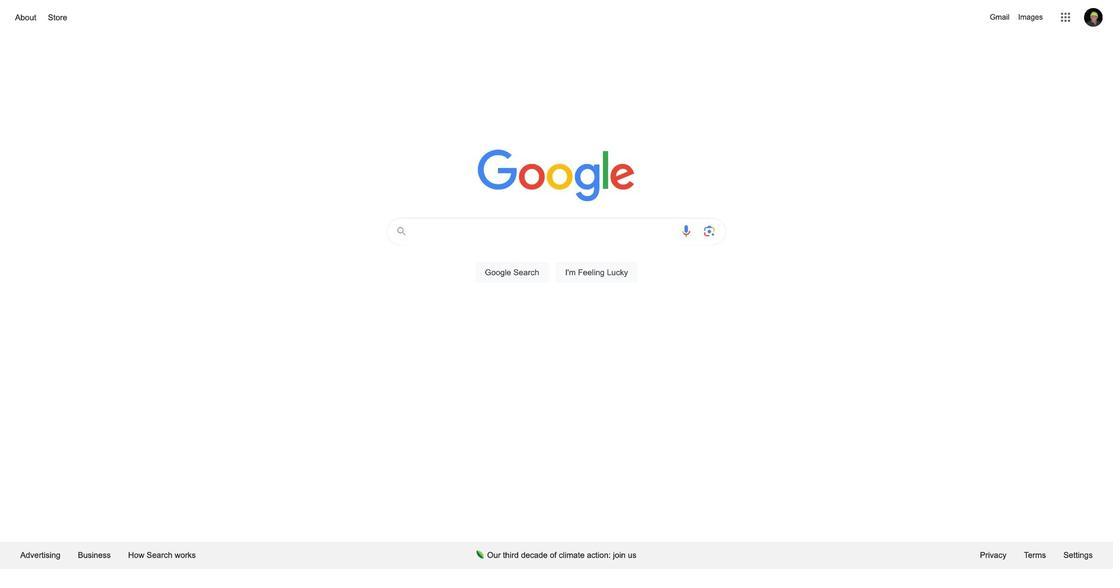Task type: describe. For each thing, give the bounding box(es) containing it.
search by image image
[[703, 224, 717, 238]]

search by voice image
[[679, 224, 693, 238]]



Task type: vqa. For each thing, say whether or not it's contained in the screenshot.
search box
yes



Task type: locate. For each thing, give the bounding box(es) containing it.
google image
[[478, 150, 636, 203]]

None search field
[[12, 215, 1102, 296]]



